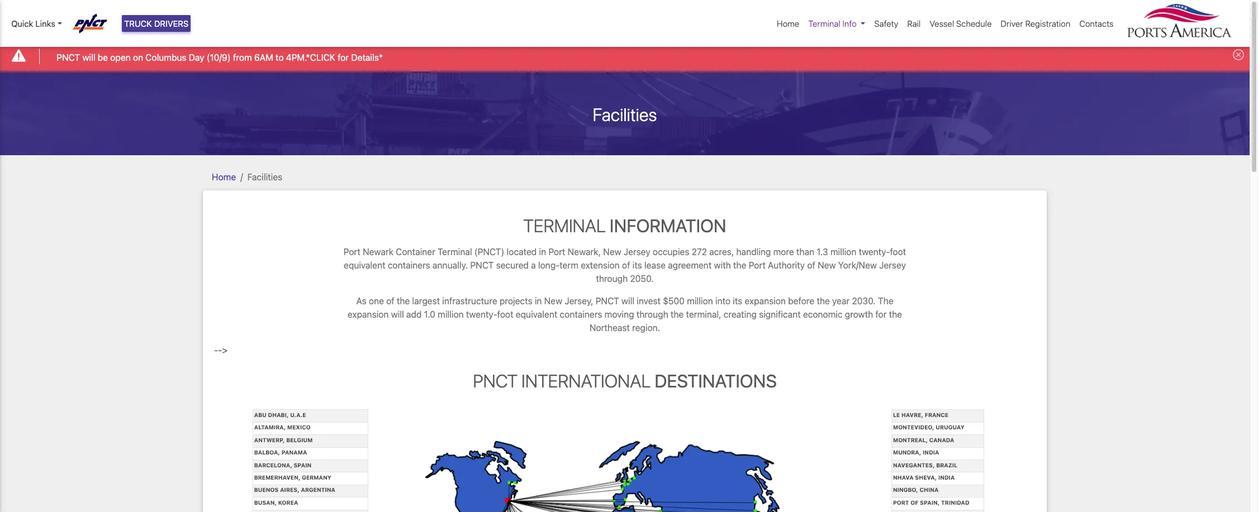 Task type: locate. For each thing, give the bounding box(es) containing it.
1 horizontal spatial equivalent
[[516, 310, 557, 320]]

acres,
[[709, 247, 734, 257]]

1 vertical spatial home
[[212, 172, 236, 182]]

0 horizontal spatial expansion
[[348, 310, 389, 320]]

bremerhaven,
[[254, 474, 300, 481]]

0 vertical spatial terminal
[[808, 18, 840, 28]]

1 vertical spatial twenty-
[[466, 310, 497, 320]]

2 horizontal spatial new
[[818, 260, 836, 271]]

terminal for terminal info
[[808, 18, 840, 28]]

terminal
[[808, 18, 840, 28], [523, 215, 606, 236], [438, 247, 472, 257]]

0 horizontal spatial new
[[544, 296, 562, 306]]

sheva,
[[915, 474, 937, 481]]

jersey right york/new
[[879, 260, 906, 271]]

terminal for terminal information
[[523, 215, 606, 236]]

0 vertical spatial containers
[[388, 260, 430, 271]]

1 vertical spatial in
[[535, 296, 542, 306]]

1 vertical spatial for
[[875, 310, 887, 320]]

trinidad
[[941, 500, 969, 506]]

terminal information
[[523, 215, 726, 236]]

million
[[830, 247, 856, 257], [687, 296, 713, 306], [438, 310, 464, 320]]

le
[[893, 412, 900, 419]]

long-
[[538, 260, 560, 271]]

1 horizontal spatial facilities
[[593, 104, 657, 125]]

1 vertical spatial million
[[687, 296, 713, 306]]

through inside port newark container terminal (pnct) located in port newark, new jersey occupies 272 acres, handling more than 1.3 million twenty-foot equivalent containers annually. pnct secured a long-term extension of its lease agreement with the port authority of new york/new jersey through 2050.
[[596, 274, 628, 284]]

jersey up lease
[[624, 247, 650, 257]]

info
[[843, 18, 857, 28]]

0 vertical spatial equivalent
[[344, 260, 385, 271]]

day
[[189, 52, 204, 62]]

1 horizontal spatial twenty-
[[859, 247, 890, 257]]

equivalent down newark
[[344, 260, 385, 271]]

twenty-
[[859, 247, 890, 257], [466, 310, 497, 320]]

its up 2050.
[[633, 260, 642, 271]]

1 vertical spatial its
[[733, 296, 742, 306]]

antwerp,
[[254, 437, 285, 444]]

2 vertical spatial terminal
[[438, 247, 472, 257]]

details*
[[351, 52, 383, 62]]

through down invest
[[636, 310, 668, 320]]

0 vertical spatial million
[[830, 247, 856, 257]]

through down extension
[[596, 274, 628, 284]]

for
[[338, 52, 349, 62], [875, 310, 887, 320]]

0 vertical spatial its
[[633, 260, 642, 271]]

1.0
[[424, 310, 435, 320]]

spain,
[[920, 500, 940, 506]]

new left jersey,
[[544, 296, 562, 306]]

as one of the largest infrastructure projects in new jersey, pnct will invest $500 million into its expansion before the year 2030. the expansion will add 1.0 million twenty-foot equivalent containers moving through the terminal, creating significant economic growth for the northeast region.
[[348, 296, 902, 333]]

add
[[406, 310, 422, 320]]

$500
[[663, 296, 685, 306]]

the up add
[[397, 296, 410, 306]]

will up moving
[[621, 296, 634, 306]]

pnct international destinations
[[473, 371, 777, 392]]

vessel schedule
[[930, 18, 992, 28]]

through inside 'as one of the largest infrastructure projects in new jersey, pnct will invest $500 million into its expansion before the year 2030. the expansion will add 1.0 million twenty-foot equivalent containers moving through the terminal, creating significant economic growth for the northeast region.'
[[636, 310, 668, 320]]

2 horizontal spatial will
[[621, 296, 634, 306]]

0 vertical spatial through
[[596, 274, 628, 284]]

million up terminal,
[[687, 296, 713, 306]]

of
[[622, 260, 630, 271], [807, 260, 815, 271], [386, 296, 394, 306], [911, 500, 918, 506]]

driver
[[1001, 18, 1023, 28]]

2 vertical spatial new
[[544, 296, 562, 306]]

more
[[773, 247, 794, 257]]

0 horizontal spatial will
[[82, 52, 95, 62]]

0 horizontal spatial facilities
[[247, 172, 282, 182]]

new inside 'as one of the largest infrastructure projects in new jersey, pnct will invest $500 million into its expansion before the year 2030. the expansion will add 1.0 million twenty-foot equivalent containers moving through the terminal, creating significant economic growth for the northeast region.'
[[544, 296, 562, 306]]

1 vertical spatial foot
[[497, 310, 513, 320]]

equivalent inside port newark container terminal (pnct) located in port newark, new jersey occupies 272 acres, handling more than 1.3 million twenty-foot equivalent containers annually. pnct secured a long-term extension of its lease agreement with the port authority of new york/new jersey through 2050.
[[344, 260, 385, 271]]

foot
[[890, 247, 906, 257], [497, 310, 513, 320]]

2 vertical spatial million
[[438, 310, 464, 320]]

argentina
[[301, 487, 335, 494]]

1 vertical spatial terminal
[[523, 215, 606, 236]]

expansion down as
[[348, 310, 389, 320]]

0 horizontal spatial jersey
[[624, 247, 650, 257]]

of inside 'as one of the largest infrastructure projects in new jersey, pnct will invest $500 million into its expansion before the year 2030. the expansion will add 1.0 million twenty-foot equivalent containers moving through the terminal, creating significant economic growth for the northeast region.'
[[386, 296, 394, 306]]

occupies
[[653, 247, 689, 257]]

1 vertical spatial equivalent
[[516, 310, 557, 320]]

expansion up significant at the right bottom of page
[[745, 296, 786, 306]]

container
[[396, 247, 435, 257]]

0 vertical spatial facilities
[[593, 104, 657, 125]]

for inside alert
[[338, 52, 349, 62]]

information
[[610, 215, 726, 236]]

india down brazil
[[938, 474, 955, 481]]

272
[[692, 247, 707, 257]]

0 horizontal spatial its
[[633, 260, 642, 271]]

with
[[714, 260, 731, 271]]

in up long-
[[539, 247, 546, 257]]

new
[[603, 247, 621, 257], [818, 260, 836, 271], [544, 296, 562, 306]]

be
[[98, 52, 108, 62]]

0 vertical spatial new
[[603, 247, 621, 257]]

annually.
[[433, 260, 468, 271]]

in right projects on the bottom left of the page
[[535, 296, 542, 306]]

terminal left the info
[[808, 18, 840, 28]]

uruguay
[[936, 424, 965, 431]]

will
[[82, 52, 95, 62], [621, 296, 634, 306], [391, 310, 404, 320]]

pnct will be open on columbus day (10/9) from 6am to 4pm.*click for details* alert
[[0, 41, 1250, 71]]

equivalent down projects on the bottom left of the page
[[516, 310, 557, 320]]

twenty- inside 'as one of the largest infrastructure projects in new jersey, pnct will invest $500 million into its expansion before the year 2030. the expansion will add 1.0 million twenty-foot equivalent containers moving through the terminal, creating significant economic growth for the northeast region.'
[[466, 310, 497, 320]]

terminal up newark,
[[523, 215, 606, 236]]

home link
[[772, 13, 804, 34], [212, 172, 236, 182]]

links
[[35, 18, 55, 28]]

the down $500
[[671, 310, 684, 320]]

0 horizontal spatial foot
[[497, 310, 513, 320]]

2 vertical spatial will
[[391, 310, 404, 320]]

1 horizontal spatial for
[[875, 310, 887, 320]]

the
[[878, 296, 894, 306]]

pnct will be open on columbus day (10/9) from 6am to 4pm.*click for details*
[[57, 52, 383, 62]]

india
[[923, 449, 939, 456], [938, 474, 955, 481]]

1 vertical spatial containers
[[560, 310, 602, 320]]

million right 1.0
[[438, 310, 464, 320]]

twenty- down infrastructure
[[466, 310, 497, 320]]

extension
[[581, 260, 620, 271]]

will left add
[[391, 310, 404, 320]]

1 horizontal spatial through
[[636, 310, 668, 320]]

0 vertical spatial foot
[[890, 247, 906, 257]]

for left details*
[[338, 52, 349, 62]]

dhabi,
[[268, 412, 289, 419]]

1 horizontal spatial terminal
[[523, 215, 606, 236]]

quick
[[11, 18, 33, 28]]

1 horizontal spatial expansion
[[745, 296, 786, 306]]

2 horizontal spatial million
[[830, 247, 856, 257]]

containers
[[388, 260, 430, 271], [560, 310, 602, 320]]

2 - from the left
[[218, 345, 222, 355]]

foot down projects on the bottom left of the page
[[497, 310, 513, 320]]

york/new
[[838, 260, 877, 271]]

will left "be"
[[82, 52, 95, 62]]

1 horizontal spatial will
[[391, 310, 404, 320]]

0 horizontal spatial million
[[438, 310, 464, 320]]

china
[[920, 487, 939, 494]]

1 vertical spatial india
[[938, 474, 955, 481]]

in inside port newark container terminal (pnct) located in port newark, new jersey occupies 272 acres, handling more than 1.3 million twenty-foot equivalent containers annually. pnct secured a long-term extension of its lease agreement with the port authority of new york/new jersey through 2050.
[[539, 247, 546, 257]]

through
[[596, 274, 628, 284], [636, 310, 668, 320]]

1 vertical spatial expansion
[[348, 310, 389, 320]]

0 horizontal spatial terminal
[[438, 247, 472, 257]]

0 vertical spatial home link
[[772, 13, 804, 34]]

1 horizontal spatial foot
[[890, 247, 906, 257]]

invest
[[637, 296, 661, 306]]

twenty- up york/new
[[859, 247, 890, 257]]

0 horizontal spatial home link
[[212, 172, 236, 182]]

foot up the the
[[890, 247, 906, 257]]

havre,
[[902, 412, 923, 419]]

4pm.*click
[[286, 52, 335, 62]]

ningbo,
[[893, 487, 918, 494]]

0 vertical spatial for
[[338, 52, 349, 62]]

pnct
[[57, 52, 80, 62], [470, 260, 494, 271], [596, 296, 619, 306], [473, 371, 518, 392]]

1 vertical spatial jersey
[[879, 260, 906, 271]]

1 vertical spatial facilities
[[247, 172, 282, 182]]

in
[[539, 247, 546, 257], [535, 296, 542, 306]]

will inside alert
[[82, 52, 95, 62]]

0 horizontal spatial through
[[596, 274, 628, 284]]

of down than
[[807, 260, 815, 271]]

contacts
[[1079, 18, 1114, 28]]

a
[[531, 260, 536, 271]]

located
[[507, 247, 537, 257]]

1 horizontal spatial home
[[777, 18, 799, 28]]

containers down the container
[[388, 260, 430, 271]]

new up extension
[[603, 247, 621, 257]]

mundra, india
[[893, 449, 939, 456]]

1 vertical spatial new
[[818, 260, 836, 271]]

foot inside port newark container terminal (pnct) located in port newark, new jersey occupies 272 acres, handling more than 1.3 million twenty-foot equivalent containers annually. pnct secured a long-term extension of its lease agreement with the port authority of new york/new jersey through 2050.
[[890, 247, 906, 257]]

quick links link
[[11, 17, 62, 30]]

2 horizontal spatial terminal
[[808, 18, 840, 28]]

port newark container terminal (pnct) located in port newark, new jersey occupies 272 acres, handling more than 1.3 million twenty-foot equivalent containers annually. pnct secured a long-term extension of its lease agreement with the port authority of new york/new jersey through 2050.
[[344, 247, 906, 284]]

new down 1.3 at right
[[818, 260, 836, 271]]

port left newark
[[344, 247, 360, 257]]

for down the the
[[875, 310, 887, 320]]

expansion
[[745, 296, 786, 306], [348, 310, 389, 320]]

equivalent
[[344, 260, 385, 271], [516, 310, 557, 320]]

1.3
[[817, 247, 828, 257]]

0 vertical spatial india
[[923, 449, 939, 456]]

1 horizontal spatial containers
[[560, 310, 602, 320]]

on
[[133, 52, 143, 62]]

0 horizontal spatial twenty-
[[466, 310, 497, 320]]

1 horizontal spatial home link
[[772, 13, 804, 34]]

1 vertical spatial home link
[[212, 172, 236, 182]]

of right one
[[386, 296, 394, 306]]

0 horizontal spatial equivalent
[[344, 260, 385, 271]]

0 vertical spatial will
[[82, 52, 95, 62]]

1 vertical spatial through
[[636, 310, 668, 320]]

0 horizontal spatial containers
[[388, 260, 430, 271]]

its up "creating"
[[733, 296, 742, 306]]

than
[[796, 247, 814, 257]]

india up navegantes, brazil
[[923, 449, 939, 456]]

0 vertical spatial twenty-
[[859, 247, 890, 257]]

0 vertical spatial in
[[539, 247, 546, 257]]

0 vertical spatial home
[[777, 18, 799, 28]]

1 horizontal spatial its
[[733, 296, 742, 306]]

handling
[[736, 247, 771, 257]]

2030.
[[852, 296, 876, 306]]

terminal up the annually.
[[438, 247, 472, 257]]

0 horizontal spatial for
[[338, 52, 349, 62]]

1 horizontal spatial new
[[603, 247, 621, 257]]

the right the 'with'
[[733, 260, 746, 271]]

france
[[925, 412, 948, 419]]

million up york/new
[[830, 247, 856, 257]]

containers down jersey,
[[560, 310, 602, 320]]

jersey
[[624, 247, 650, 257], [879, 260, 906, 271]]

registration
[[1025, 18, 1071, 28]]

nhava sheva, india
[[893, 474, 955, 481]]



Task type: vqa. For each thing, say whether or not it's contained in the screenshot.
HAZ CUTOFF
no



Task type: describe. For each thing, give the bounding box(es) containing it.
port up long-
[[548, 247, 565, 257]]

bremerhaven, germany
[[254, 474, 331, 481]]

twenty- inside port newark container terminal (pnct) located in port newark, new jersey occupies 272 acres, handling more than 1.3 million twenty-foot equivalent containers annually. pnct secured a long-term extension of its lease agreement with the port authority of new york/new jersey through 2050.
[[859, 247, 890, 257]]

(10/9)
[[207, 52, 231, 62]]

economic
[[803, 310, 843, 320]]

1 horizontal spatial jersey
[[879, 260, 906, 271]]

driver registration
[[1001, 18, 1071, 28]]

drivers
[[154, 18, 189, 28]]

barcelona,
[[254, 462, 292, 469]]

in inside 'as one of the largest infrastructure projects in new jersey, pnct will invest $500 million into its expansion before the year 2030. the expansion will add 1.0 million twenty-foot equivalent containers moving through the terminal, creating significant economic growth for the northeast region.'
[[535, 296, 542, 306]]

0 vertical spatial jersey
[[624, 247, 650, 257]]

montevideo,
[[893, 424, 934, 431]]

barcelona, spain
[[254, 462, 311, 469]]

spain
[[294, 462, 311, 469]]

of up 2050.
[[622, 260, 630, 271]]

truck
[[124, 18, 152, 28]]

contacts link
[[1075, 13, 1118, 34]]

significant
[[759, 310, 801, 320]]

1 - from the left
[[214, 345, 218, 355]]

mexico
[[287, 424, 311, 431]]

terminal info link
[[804, 13, 870, 34]]

terminal info
[[808, 18, 857, 28]]

rail image
[[424, 437, 826, 513]]

(pnct)
[[474, 247, 504, 257]]

-->
[[214, 345, 228, 355]]

pnct inside 'as one of the largest infrastructure projects in new jersey, pnct will invest $500 million into its expansion before the year 2030. the expansion will add 1.0 million twenty-foot equivalent containers moving through the terminal, creating significant economic growth for the northeast region.'
[[596, 296, 619, 306]]

quick links
[[11, 18, 55, 28]]

creating
[[724, 310, 757, 320]]

year
[[832, 296, 850, 306]]

1 horizontal spatial million
[[687, 296, 713, 306]]

for inside 'as one of the largest infrastructure projects in new jersey, pnct will invest $500 million into its expansion before the year 2030. the expansion will add 1.0 million twenty-foot equivalent containers moving through the terminal, creating significant economic growth for the northeast region.'
[[875, 310, 887, 320]]

columbus
[[145, 52, 186, 62]]

newark,
[[568, 247, 601, 257]]

authority
[[768, 260, 805, 271]]

close image
[[1233, 49, 1244, 61]]

vessel schedule link
[[925, 13, 996, 34]]

0 horizontal spatial home
[[212, 172, 236, 182]]

northeast
[[590, 323, 630, 333]]

korea
[[278, 500, 298, 506]]

u.a.e
[[290, 412, 306, 419]]

mundra,
[[893, 449, 921, 456]]

as
[[356, 296, 366, 306]]

buenos
[[254, 487, 279, 494]]

driver registration link
[[996, 13, 1075, 34]]

foot inside 'as one of the largest infrastructure projects in new jersey, pnct will invest $500 million into its expansion before the year 2030. the expansion will add 1.0 million twenty-foot equivalent containers moving through the terminal, creating significant economic growth for the northeast region.'
[[497, 310, 513, 320]]

abu
[[254, 412, 267, 419]]

equivalent inside 'as one of the largest infrastructure projects in new jersey, pnct will invest $500 million into its expansion before the year 2030. the expansion will add 1.0 million twenty-foot equivalent containers moving through the terminal, creating significant economic growth for the northeast region.'
[[516, 310, 557, 320]]

secured
[[496, 260, 529, 271]]

montevideo, uruguay
[[893, 424, 965, 431]]

term
[[560, 260, 578, 271]]

pnct inside alert
[[57, 52, 80, 62]]

antwerp, belgium
[[254, 437, 313, 444]]

million inside port newark container terminal (pnct) located in port newark, new jersey occupies 272 acres, handling more than 1.3 million twenty-foot equivalent containers annually. pnct secured a long-term extension of its lease agreement with the port authority of new york/new jersey through 2050.
[[830, 247, 856, 257]]

safety link
[[870, 13, 903, 34]]

busan, korea
[[254, 500, 298, 506]]

balboa, panama
[[254, 449, 307, 456]]

largest
[[412, 296, 440, 306]]

the down the the
[[889, 310, 902, 320]]

altamira,
[[254, 424, 286, 431]]

lease
[[644, 260, 666, 271]]

>
[[222, 345, 228, 355]]

belgium
[[286, 437, 313, 444]]

balboa,
[[254, 449, 280, 456]]

its inside 'as one of the largest infrastructure projects in new jersey, pnct will invest $500 million into its expansion before the year 2030. the expansion will add 1.0 million twenty-foot equivalent containers moving through the terminal, creating significant economic growth for the northeast region.'
[[733, 296, 742, 306]]

0 vertical spatial expansion
[[745, 296, 786, 306]]

truck drivers
[[124, 18, 189, 28]]

brazil
[[936, 462, 957, 469]]

open
[[110, 52, 131, 62]]

safety
[[874, 18, 898, 28]]

containers inside 'as one of the largest infrastructure projects in new jersey, pnct will invest $500 million into its expansion before the year 2030. the expansion will add 1.0 million twenty-foot equivalent containers moving through the terminal, creating significant economic growth for the northeast region.'
[[560, 310, 602, 320]]

panama
[[281, 449, 307, 456]]

montreal,
[[893, 437, 928, 444]]

busan,
[[254, 500, 277, 506]]

port of spain, trinidad
[[893, 500, 969, 506]]

port down handling
[[749, 260, 766, 271]]

montreal, canada
[[893, 437, 954, 444]]

truck drivers link
[[122, 15, 191, 32]]

its inside port newark container terminal (pnct) located in port newark, new jersey occupies 272 acres, handling more than 1.3 million twenty-foot equivalent containers annually. pnct secured a long-term extension of its lease agreement with the port authority of new york/new jersey through 2050.
[[633, 260, 642, 271]]

aires,
[[280, 487, 299, 494]]

ningbo, china
[[893, 487, 939, 494]]

agreement
[[668, 260, 712, 271]]

schedule
[[956, 18, 992, 28]]

port down ningbo,
[[893, 500, 909, 506]]

terminal inside port newark container terminal (pnct) located in port newark, new jersey occupies 272 acres, handling more than 1.3 million twenty-foot equivalent containers annually. pnct secured a long-term extension of its lease agreement with the port authority of new york/new jersey through 2050.
[[438, 247, 472, 257]]

infrastructure
[[442, 296, 497, 306]]

navegantes, brazil
[[893, 462, 957, 469]]

containers inside port newark container terminal (pnct) located in port newark, new jersey occupies 272 acres, handling more than 1.3 million twenty-foot equivalent containers annually. pnct secured a long-term extension of its lease agreement with the port authority of new york/new jersey through 2050.
[[388, 260, 430, 271]]

germany
[[302, 474, 331, 481]]

terminal,
[[686, 310, 721, 320]]

buenos aires, argentina
[[254, 487, 335, 494]]

le havre, france
[[893, 412, 948, 419]]

international
[[522, 371, 651, 392]]

moving
[[605, 310, 634, 320]]

the inside port newark container terminal (pnct) located in port newark, new jersey occupies 272 acres, handling more than 1.3 million twenty-foot equivalent containers annually. pnct secured a long-term extension of its lease agreement with the port authority of new york/new jersey through 2050.
[[733, 260, 746, 271]]

1 vertical spatial will
[[621, 296, 634, 306]]

nhava
[[893, 474, 914, 481]]

one
[[369, 296, 384, 306]]

destinations
[[655, 371, 777, 392]]

the up economic
[[817, 296, 830, 306]]

canada
[[929, 437, 954, 444]]

from
[[233, 52, 252, 62]]

pnct inside port newark container terminal (pnct) located in port newark, new jersey occupies 272 acres, handling more than 1.3 million twenty-foot equivalent containers annually. pnct secured a long-term extension of its lease agreement with the port authority of new york/new jersey through 2050.
[[470, 260, 494, 271]]

2050.
[[630, 274, 654, 284]]

jersey,
[[565, 296, 593, 306]]

of down ningbo, china
[[911, 500, 918, 506]]



